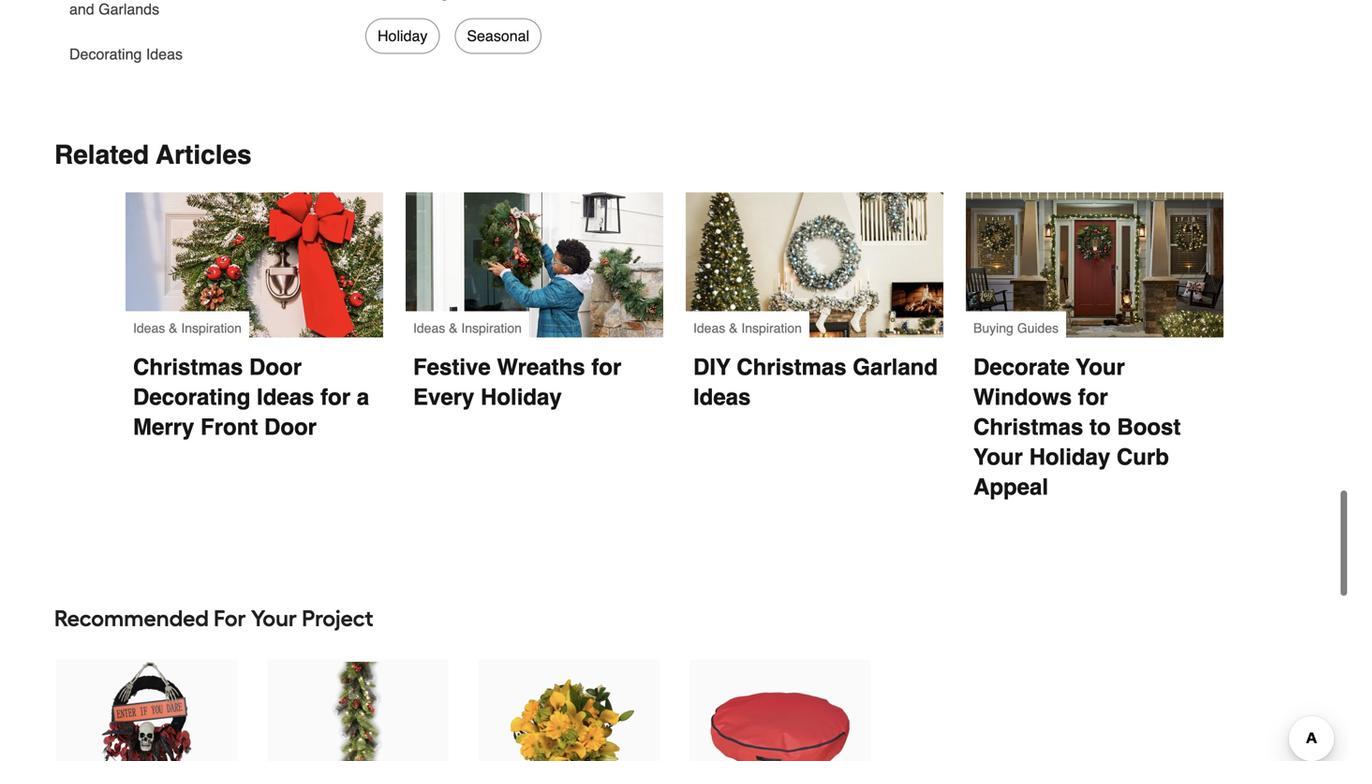 Task type: describe. For each thing, give the bounding box(es) containing it.
seasonal link
[[455, 18, 542, 54]]

inspiration for christmas
[[181, 321, 242, 336]]

1 vertical spatial door
[[264, 415, 317, 440]]

diy christmas garland ideas
[[693, 355, 944, 410]]

buying
[[973, 321, 1014, 336]]

diy
[[693, 355, 731, 380]]

appeal
[[973, 475, 1048, 500]]

2 horizontal spatial your
[[1076, 355, 1125, 380]]

buying guides
[[973, 321, 1059, 336]]

your inside heading
[[251, 605, 297, 632]]

decorating ideas
[[69, 45, 183, 63]]

festive wreaths for every holiday
[[413, 355, 628, 410]]

recommended for your project heading
[[54, 600, 1295, 638]]

ideas inside christmas door decorating ideas for a merry front door
[[257, 385, 314, 410]]

inspiration for festive
[[461, 321, 522, 336]]

ideas & inspiration for diy
[[693, 321, 802, 336]]

0 vertical spatial decorating
[[69, 45, 142, 63]]

decorate your windows for christmas to boost your holiday curb appeal
[[973, 355, 1187, 500]]

ideas & inspiration for christmas
[[133, 321, 242, 336]]

haunted hill farm 2.25-ft 25-in black tinsel artificial wreath image
[[74, 663, 219, 762]]

recommended
[[54, 605, 209, 632]]

holiday inside decorate your windows for christmas to boost your holiday curb appeal
[[1029, 445, 1111, 470]]

for
[[214, 605, 246, 632]]

guides
[[1017, 321, 1059, 336]]

every
[[413, 385, 474, 410]]

a young boy hangs a christmas wreath on the front door. image
[[406, 193, 663, 338]]

curb
[[1117, 445, 1169, 470]]

christmas inside decorate your windows for christmas to boost your holiday curb appeal
[[973, 415, 1083, 440]]

undefined yellow in floral wrapping (27-stems) includes gerberas includes roses includes calla lillies includes lillies image
[[497, 663, 641, 762]]

festive
[[413, 355, 491, 380]]

1 vertical spatial your
[[973, 445, 1023, 470]]

for inside festive wreaths for every holiday
[[592, 355, 621, 380]]

recommended for your project
[[54, 605, 373, 632]]

decorate
[[973, 355, 1070, 380]]

garland
[[853, 355, 938, 380]]



Task type: locate. For each thing, give the bounding box(es) containing it.
1 horizontal spatial inspiration
[[461, 321, 522, 336]]

wreaths
[[497, 355, 585, 380]]

& for christmas
[[169, 321, 178, 336]]

windows
[[973, 385, 1072, 410]]

for right wreaths at the top of the page
[[592, 355, 621, 380]]

0 horizontal spatial inspiration
[[181, 321, 242, 336]]

your
[[1076, 355, 1125, 380], [973, 445, 1023, 470], [251, 605, 297, 632]]

a christmas tree, large wreath and stockings on the mantle. image
[[686, 193, 944, 338]]

christmas up merry
[[133, 355, 243, 380]]

for
[[592, 355, 621, 380], [320, 385, 350, 410], [1078, 385, 1108, 410]]

1 horizontal spatial christmas
[[737, 355, 847, 380]]

christmas down windows
[[973, 415, 1083, 440]]

for inside decorate your windows for christmas to boost your holiday curb appeal
[[1078, 385, 1108, 410]]

1 horizontal spatial &
[[449, 321, 458, 336]]

ideas & inspiration
[[133, 321, 242, 336], [413, 321, 522, 336], [693, 321, 802, 336]]

2 horizontal spatial inspiration
[[741, 321, 802, 336]]

the exterior of a house decorated for christmas with garlands, wreaths and icicle lights. image
[[966, 193, 1224, 338]]

1 ideas & inspiration from the left
[[133, 321, 242, 336]]

ideas & inspiration for festive
[[413, 321, 522, 336]]

3 ideas & inspiration from the left
[[693, 321, 802, 336]]

related articles
[[54, 140, 252, 170]]

your right for
[[251, 605, 297, 632]]

1 vertical spatial holiday
[[481, 385, 562, 410]]

3 & from the left
[[729, 321, 738, 336]]

2 horizontal spatial &
[[729, 321, 738, 336]]

for up the to
[[1078, 385, 1108, 410]]

0 horizontal spatial &
[[169, 321, 178, 336]]

holiday inside "link"
[[378, 27, 428, 44]]

0 horizontal spatial your
[[251, 605, 297, 632]]

0 horizontal spatial holiday
[[378, 27, 428, 44]]

decorating ideas link
[[69, 32, 183, 66]]

&
[[169, 321, 178, 336], [449, 321, 458, 336], [729, 321, 738, 336]]

for inside christmas door decorating ideas for a merry front door
[[320, 385, 350, 410]]

2 & from the left
[[449, 321, 458, 336]]

0 vertical spatial door
[[249, 355, 302, 380]]

related
[[54, 140, 149, 170]]

national tree company outdoor pre-lit electrical outlet 9-ft spruce artificial garland with white incandescent lights image
[[285, 663, 430, 762]]

2 horizontal spatial christmas
[[973, 415, 1083, 440]]

0 horizontal spatial christmas
[[133, 355, 243, 380]]

0 vertical spatial your
[[1076, 355, 1125, 380]]

your up the to
[[1076, 355, 1125, 380]]

0 horizontal spatial for
[[320, 385, 350, 410]]

door right front
[[264, 415, 317, 440]]

3 inspiration from the left
[[741, 321, 802, 336]]

holiday living 36-in x 36-in red polyester collapsible wreath storage container (accommodates wreath diameters up to 36-in) image
[[708, 663, 853, 762]]

christmas right diy
[[737, 355, 847, 380]]

holiday inside festive wreaths for every holiday
[[481, 385, 562, 410]]

2 vertical spatial your
[[251, 605, 297, 632]]

2 vertical spatial holiday
[[1029, 445, 1111, 470]]

1 vertical spatial decorating
[[133, 385, 251, 410]]

2 horizontal spatial holiday
[[1029, 445, 1111, 470]]

to
[[1090, 415, 1111, 440]]

& for diy
[[729, 321, 738, 336]]

project
[[302, 605, 373, 632]]

a snowy evergreen wreath with pinecones, apples, berries and an offset red bow on a white door. image
[[126, 193, 383, 338]]

decorating inside christmas door decorating ideas for a merry front door
[[133, 385, 251, 410]]

christmas
[[133, 355, 243, 380], [737, 355, 847, 380], [973, 415, 1083, 440]]

1 horizontal spatial ideas & inspiration
[[413, 321, 522, 336]]

articles
[[156, 140, 252, 170]]

& for festive
[[449, 321, 458, 336]]

a
[[357, 385, 369, 410]]

for left a
[[320, 385, 350, 410]]

1 horizontal spatial for
[[592, 355, 621, 380]]

holiday link
[[365, 18, 440, 54]]

seasonal
[[467, 27, 529, 44]]

boost
[[1117, 415, 1181, 440]]

front
[[201, 415, 258, 440]]

2 horizontal spatial for
[[1078, 385, 1108, 410]]

1 horizontal spatial your
[[973, 445, 1023, 470]]

1 & from the left
[[169, 321, 178, 336]]

christmas door decorating ideas for a merry front door
[[133, 355, 375, 440]]

2 horizontal spatial ideas & inspiration
[[693, 321, 802, 336]]

0 vertical spatial holiday
[[378, 27, 428, 44]]

0 horizontal spatial ideas & inspiration
[[133, 321, 242, 336]]

1 horizontal spatial holiday
[[481, 385, 562, 410]]

inspiration up festive
[[461, 321, 522, 336]]

inspiration up christmas door decorating ideas for a merry front door at the left of page
[[181, 321, 242, 336]]

inspiration
[[181, 321, 242, 336], [461, 321, 522, 336], [741, 321, 802, 336]]

ideas
[[146, 45, 183, 63], [133, 321, 165, 336], [413, 321, 445, 336], [693, 321, 725, 336], [257, 385, 314, 410], [693, 385, 751, 410]]

holiday
[[378, 27, 428, 44], [481, 385, 562, 410], [1029, 445, 1111, 470]]

2 inspiration from the left
[[461, 321, 522, 336]]

decorating
[[69, 45, 142, 63], [133, 385, 251, 410]]

ideas inside "diy christmas garland ideas"
[[693, 385, 751, 410]]

inspiration for diy
[[741, 321, 802, 336]]

2 ideas & inspiration from the left
[[413, 321, 522, 336]]

christmas inside christmas door decorating ideas for a merry front door
[[133, 355, 243, 380]]

1 inspiration from the left
[[181, 321, 242, 336]]

inspiration up "diy christmas garland ideas"
[[741, 321, 802, 336]]

door
[[249, 355, 302, 380], [264, 415, 317, 440]]

your up appeal
[[973, 445, 1023, 470]]

merry
[[133, 415, 194, 440]]

christmas inside "diy christmas garland ideas"
[[737, 355, 847, 380]]

door up front
[[249, 355, 302, 380]]



Task type: vqa. For each thing, say whether or not it's contained in the screenshot.
& to the middle
yes



